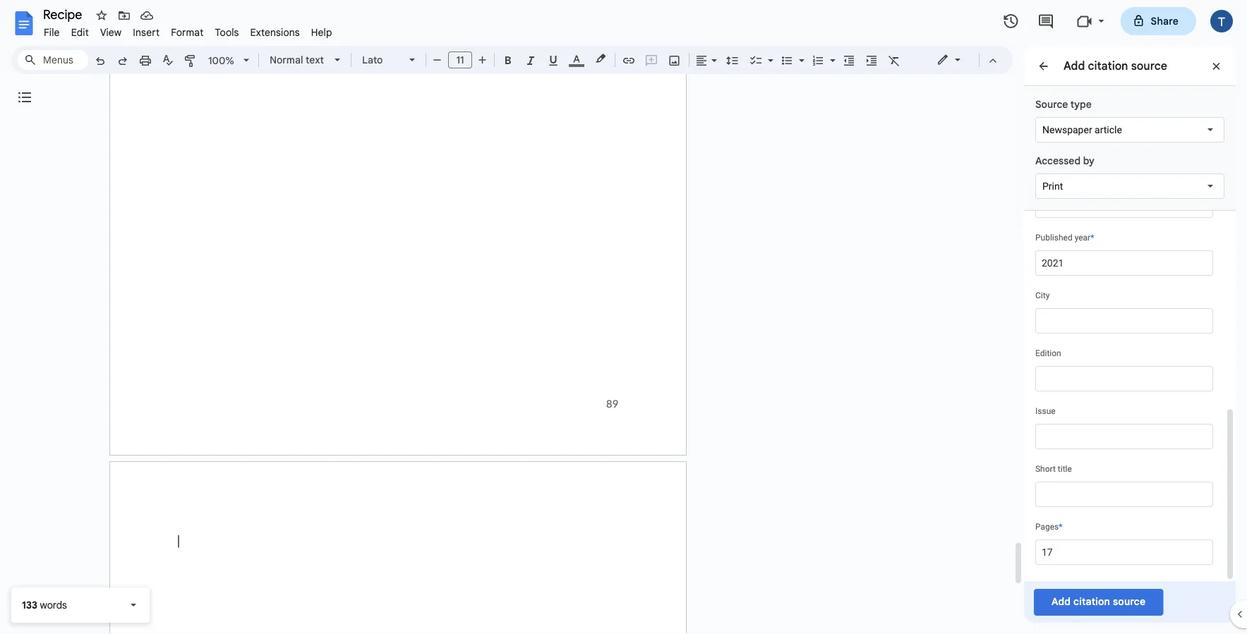 Task type: vqa. For each thing, say whether or not it's contained in the screenshot.
Tools
yes



Task type: describe. For each thing, give the bounding box(es) containing it.
Zoom text field
[[205, 51, 239, 71]]

article
[[1095, 124, 1123, 136]]

citation inside add citation source button
[[1074, 596, 1111, 608]]

0 vertical spatial add citation source
[[1064, 59, 1168, 73]]

add inside button
[[1052, 596, 1071, 608]]

short title
[[1036, 465, 1073, 475]]

Menus field
[[18, 50, 88, 70]]

1 horizontal spatial *
[[1091, 233, 1095, 243]]

by
[[1084, 155, 1095, 167]]

lato
[[362, 54, 383, 66]]

pages *
[[1036, 523, 1063, 532]]

normal text
[[270, 54, 324, 66]]

Pages (recommended) text field
[[1036, 540, 1214, 566]]

mode and view toolbar
[[926, 46, 1005, 74]]

0 vertical spatial source
[[1132, 59, 1168, 73]]

styles list. normal text selected. option
[[270, 50, 326, 70]]

view
[[100, 26, 122, 38]]

font list. lato selected. option
[[362, 50, 401, 70]]

extensions menu item
[[245, 24, 306, 41]]

newspaper
[[1043, 124, 1093, 136]]

share
[[1151, 15, 1179, 27]]

title
[[1058, 465, 1073, 475]]

tools
[[215, 26, 239, 38]]

edit
[[71, 26, 89, 38]]

format menu item
[[165, 24, 209, 41]]

pages
[[1036, 523, 1059, 532]]

highlight color image
[[593, 50, 609, 67]]

bulleted list menu image
[[796, 51, 805, 56]]

checklist menu image
[[765, 51, 774, 56]]

accessed
[[1036, 155, 1081, 167]]

file
[[44, 26, 60, 38]]

Edition text field
[[1036, 366, 1214, 392]]

0 horizontal spatial *
[[1059, 523, 1063, 532]]

insert menu item
[[127, 24, 165, 41]]

help menu item
[[306, 24, 338, 41]]

view menu item
[[95, 24, 127, 41]]

Font size text field
[[449, 52, 472, 68]]

0 vertical spatial add
[[1064, 59, 1086, 73]]

words
[[40, 600, 67, 612]]

menu bar inside menu bar banner
[[38, 18, 338, 42]]



Task type: locate. For each thing, give the bounding box(es) containing it.
source inside add citation source button
[[1114, 596, 1146, 608]]

insert
[[133, 26, 160, 38]]

*
[[1091, 233, 1095, 243], [1059, 523, 1063, 532]]

menu bar
[[38, 18, 338, 42]]

Published year (recommended) text field
[[1036, 251, 1214, 276]]

add citation source
[[1064, 59, 1168, 73], [1052, 596, 1146, 608]]

* right published
[[1091, 233, 1095, 243]]

format
[[171, 26, 204, 38]]

add citation source application
[[0, 0, 1248, 635]]

type
[[1071, 98, 1092, 111]]

text
[[306, 54, 324, 66]]

* down title
[[1059, 523, 1063, 532]]

print option
[[1043, 179, 1064, 193]]

edit menu item
[[65, 24, 95, 41]]

text color image
[[569, 50, 585, 67]]

normal
[[270, 54, 303, 66]]

Rename text field
[[38, 6, 90, 23]]

newspaper article
[[1043, 124, 1123, 136]]

Short title text field
[[1036, 482, 1214, 508]]

citation down "pages (recommended)" "text field"
[[1074, 596, 1111, 608]]

line & paragraph spacing image
[[725, 50, 741, 70]]

file menu item
[[38, 24, 65, 41]]

source type
[[1036, 98, 1092, 111]]

Font size field
[[448, 52, 478, 69]]

Star checkbox
[[92, 6, 112, 25]]

accessed by
[[1036, 155, 1095, 167]]

print
[[1043, 180, 1064, 192]]

add citation source down "pages (recommended)" "text field"
[[1052, 596, 1146, 608]]

add
[[1064, 59, 1086, 73], [1052, 596, 1071, 608]]

published
[[1036, 233, 1073, 243]]

0 vertical spatial citation
[[1088, 59, 1129, 73]]

Issue text field
[[1036, 424, 1214, 450]]

extensions
[[250, 26, 300, 38]]

1 vertical spatial add
[[1052, 596, 1071, 608]]

add citation source button
[[1035, 590, 1164, 616]]

0 vertical spatial *
[[1091, 233, 1095, 243]]

edition
[[1036, 349, 1062, 359]]

source
[[1036, 98, 1069, 111]]

citation up the type
[[1088, 59, 1129, 73]]

published year *
[[1036, 233, 1095, 243]]

source
[[1132, 59, 1168, 73], [1114, 596, 1146, 608]]

newspaper article option
[[1043, 123, 1123, 137]]

main toolbar
[[88, 0, 906, 548]]

year
[[1075, 233, 1091, 243]]

133
[[22, 600, 37, 612]]

issue
[[1036, 407, 1056, 417]]

tools menu item
[[209, 24, 245, 41]]

help
[[311, 26, 332, 38]]

1 vertical spatial citation
[[1074, 596, 1111, 608]]

1 vertical spatial *
[[1059, 523, 1063, 532]]

short
[[1036, 465, 1056, 475]]

menu bar containing file
[[38, 18, 338, 42]]

source down "pages (recommended)" "text field"
[[1114, 596, 1146, 608]]

add citation source up the type
[[1064, 59, 1168, 73]]

City text field
[[1036, 309, 1214, 334]]

133 words
[[22, 600, 67, 612]]

menu bar banner
[[0, 0, 1248, 635]]

insert image image
[[667, 50, 683, 70]]

Zoom field
[[203, 50, 256, 71]]

1 vertical spatial source
[[1114, 596, 1146, 608]]

1 vertical spatial add citation source
[[1052, 596, 1146, 608]]

citation
[[1088, 59, 1129, 73], [1074, 596, 1111, 608]]

city
[[1036, 291, 1050, 301]]

share button
[[1121, 7, 1197, 35]]

add citation source inside button
[[1052, 596, 1146, 608]]

source down share button
[[1132, 59, 1168, 73]]



